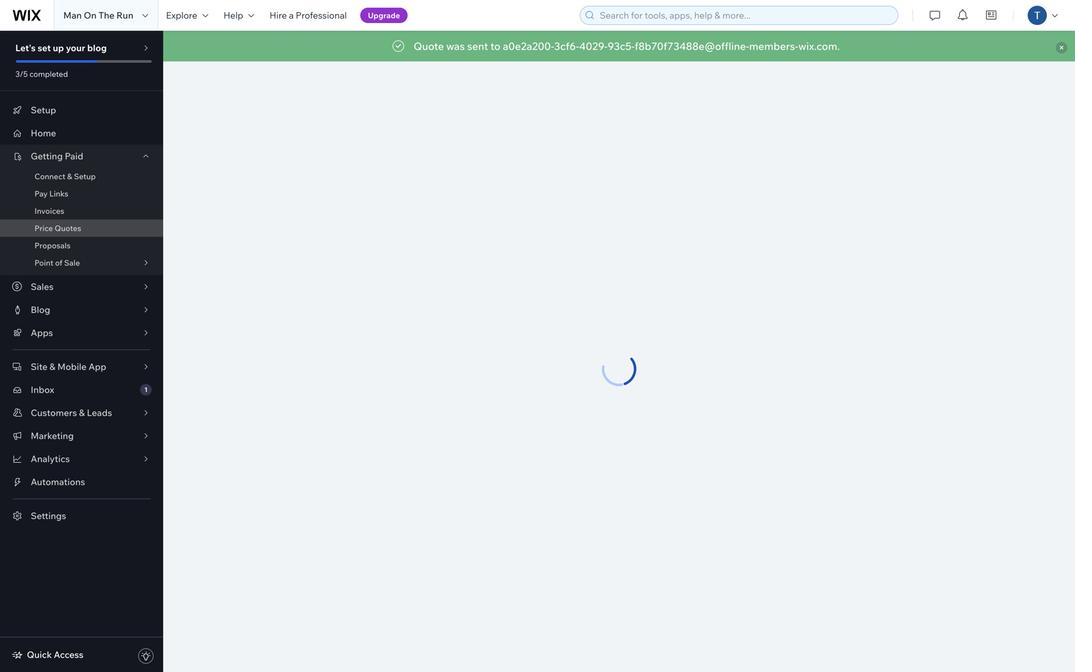 Task type: locate. For each thing, give the bounding box(es) containing it.
1 horizontal spatial &
[[67, 172, 72, 181]]

sales button
[[0, 275, 163, 298]]

setup link
[[0, 99, 163, 122]]

was
[[446, 40, 465, 52]]

sales
[[31, 281, 54, 292]]

connect & setup link
[[0, 168, 163, 185]]

quick
[[27, 649, 52, 660]]

wix.com.
[[799, 40, 840, 52]]

1 vertical spatial &
[[50, 361, 55, 372]]

help
[[224, 10, 243, 21]]

home
[[31, 127, 56, 139]]

on
[[84, 10, 97, 21]]

up
[[495, 40, 508, 52], [53, 42, 64, 53]]

3cf6-
[[554, 40, 579, 52]]

1 vertical spatial setup
[[74, 172, 96, 181]]

quick access button
[[12, 649, 84, 661]]

& left "leads"
[[79, 407, 85, 418]]

blog
[[31, 304, 50, 315]]

home link
[[0, 122, 163, 145]]

professional
[[296, 10, 347, 21]]

set
[[38, 42, 51, 53]]

apps button
[[0, 321, 163, 344]]

quick access
[[27, 649, 84, 660]]

settings
[[31, 510, 66, 521]]

point of sale button
[[0, 254, 163, 271]]

a
[[289, 10, 294, 21]]

blog button
[[0, 298, 163, 321]]

connect
[[35, 172, 65, 181]]

set
[[476, 40, 493, 52]]

price quotes link
[[0, 220, 163, 237]]

members-
[[750, 40, 799, 52]]

quote was sent to a0e2a200-3cf6-4029-93c5-f8b70f73488e@offline-members-wix.com. alert
[[163, 31, 1076, 61]]

f8b70f73488e@offline-
[[635, 40, 750, 52]]

explore
[[166, 10, 197, 21]]

setup up pay links link
[[74, 172, 96, 181]]

&
[[67, 172, 72, 181], [50, 361, 55, 372], [79, 407, 85, 418]]

2 horizontal spatial &
[[79, 407, 85, 418]]

price quotes
[[35, 223, 81, 233]]

pay
[[659, 40, 677, 52]]

payments
[[542, 40, 590, 52]]

can
[[640, 40, 657, 52]]

hire a professional
[[270, 10, 347, 21]]

sale
[[64, 258, 80, 268]]

run
[[117, 10, 133, 21]]

quote was sent to a0e2a200-3cf6-4029-93c5-f8b70f73488e@offline-members-wix.com.
[[414, 40, 840, 52]]

upgrade
[[368, 11, 400, 20]]

0 vertical spatial &
[[67, 172, 72, 181]]

invoices
[[35, 206, 64, 216]]

marketing button
[[0, 424, 163, 448]]

the
[[99, 10, 115, 21]]

3/5 completed
[[15, 69, 68, 79]]

0 horizontal spatial up
[[53, 42, 64, 53]]

1
[[144, 386, 148, 394]]

1 horizontal spatial up
[[495, 40, 508, 52]]

quotes
[[55, 223, 81, 233]]

invoices link
[[0, 202, 163, 220]]

site & mobile app
[[31, 361, 106, 372]]

proposals
[[35, 241, 70, 250]]

setup up 'home'
[[31, 104, 56, 116]]

customers & leads button
[[0, 401, 163, 424]]

accept
[[779, 40, 808, 51]]

3/5
[[15, 69, 28, 79]]

0 horizontal spatial &
[[50, 361, 55, 372]]

pay links
[[35, 189, 68, 198]]

2 vertical spatial &
[[79, 407, 85, 418]]

let's set up your blog
[[15, 42, 107, 53]]

site & mobile app button
[[0, 355, 163, 378]]

point
[[35, 258, 53, 268]]

upgrade button
[[360, 8, 408, 23]]

& for connect
[[67, 172, 72, 181]]

0 vertical spatial setup
[[31, 104, 56, 116]]

automations
[[31, 476, 85, 488]]

paid
[[418, 40, 439, 52]]

get paid online! set up online payments so clients can pay from the invoice. alert
[[163, 31, 1076, 61]]

3/7/2024
[[586, 369, 624, 380]]

a0e2a200-
[[503, 40, 554, 52]]

point of sale
[[35, 258, 80, 268]]

hire a professional link
[[262, 0, 355, 31]]

apps
[[31, 327, 53, 338]]

& right connect
[[67, 172, 72, 181]]

& right site
[[50, 361, 55, 372]]



Task type: describe. For each thing, give the bounding box(es) containing it.
& for customers
[[79, 407, 85, 418]]

automations link
[[0, 471, 163, 494]]

access
[[54, 649, 84, 660]]

settings link
[[0, 504, 163, 528]]

let's
[[15, 42, 36, 53]]

& for site
[[50, 361, 55, 372]]

analytics
[[31, 453, 70, 464]]

93c5-
[[608, 40, 635, 52]]

connect & setup
[[35, 172, 96, 181]]

sidebar element
[[0, 31, 163, 672]]

get paid online! set up online payments so clients can pay from the invoice.
[[398, 40, 759, 52]]

getting
[[31, 150, 63, 162]]

completed
[[29, 69, 68, 79]]

from
[[679, 40, 702, 52]]

customers
[[31, 407, 77, 418]]

marketing
[[31, 430, 74, 441]]

help button
[[216, 0, 262, 31]]

of
[[55, 258, 62, 268]]

4029-
[[579, 40, 608, 52]]

pay links link
[[0, 185, 163, 202]]

online
[[510, 40, 540, 52]]

accept payments
[[779, 40, 852, 51]]

hire
[[270, 10, 287, 21]]

the
[[705, 40, 721, 52]]

inbox
[[31, 384, 54, 395]]

leads
[[87, 407, 112, 418]]

links
[[49, 189, 68, 198]]

Search for tools, apps, help & more... field
[[596, 6, 895, 24]]

man
[[63, 10, 82, 21]]

so
[[592, 40, 603, 52]]

to
[[491, 40, 501, 52]]

your
[[66, 42, 85, 53]]

0 horizontal spatial setup
[[31, 104, 56, 116]]

paid
[[65, 150, 83, 162]]

1 horizontal spatial setup
[[74, 172, 96, 181]]

sent
[[467, 40, 488, 52]]

analytics button
[[0, 448, 163, 471]]

getting paid
[[31, 150, 83, 162]]

man on the run
[[63, 10, 133, 21]]

invoice.
[[723, 40, 759, 52]]

payments
[[810, 40, 852, 51]]

mobile
[[57, 361, 87, 372]]

proposals link
[[0, 237, 163, 254]]

online!
[[442, 40, 474, 52]]

accept payments button
[[767, 36, 864, 56]]

quote
[[414, 40, 444, 52]]

up inside sidebar element
[[53, 42, 64, 53]]

pay
[[35, 189, 48, 198]]

price
[[35, 223, 53, 233]]

getting paid button
[[0, 145, 163, 168]]

customers & leads
[[31, 407, 112, 418]]

get
[[398, 40, 416, 52]]

app
[[89, 361, 106, 372]]

clients
[[606, 40, 638, 52]]

up inside get paid online! set up online payments so clients can pay from the invoice. alert
[[495, 40, 508, 52]]

site
[[31, 361, 48, 372]]



Task type: vqa. For each thing, say whether or not it's contained in the screenshot.
'Send emails, messages and more, even when you're away.'
no



